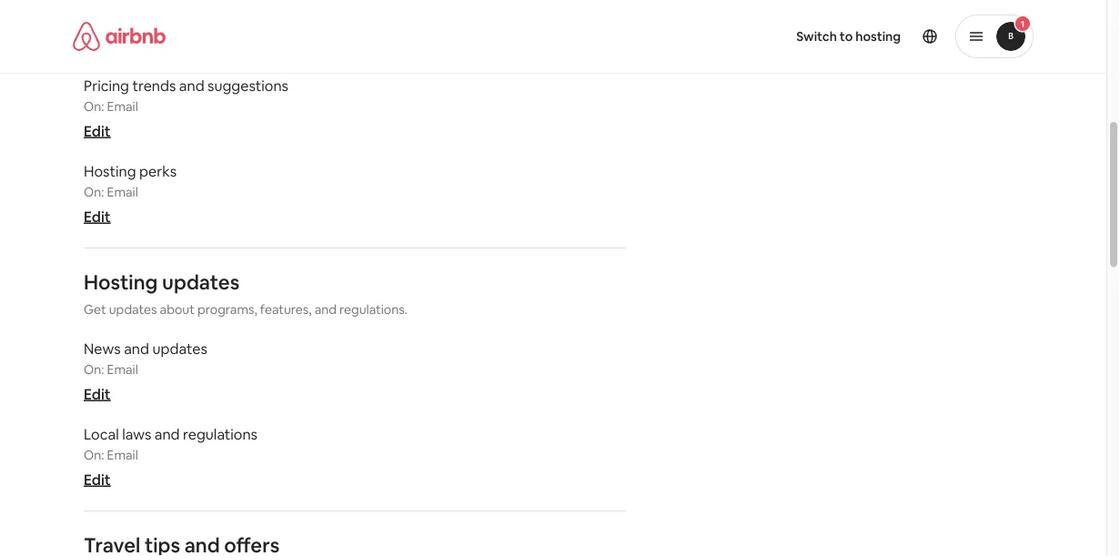 Task type: locate. For each thing, give the bounding box(es) containing it.
and right 'news'
[[124, 339, 149, 358]]

updates inside news and updates on: email edit
[[152, 339, 207, 358]]

hosting up get
[[84, 269, 158, 295]]

email inside hosting perks on: email edit
[[107, 184, 138, 200]]

updates right get
[[109, 301, 157, 318]]

on: inside on: email edit
[[84, 13, 104, 29]]

updates up about
[[162, 269, 240, 295]]

and inside local laws and regulations on: email edit
[[155, 425, 180, 443]]

and right trends
[[179, 76, 204, 95]]

2 email from the top
[[107, 98, 138, 115]]

updates
[[162, 269, 240, 295], [109, 301, 157, 318], [152, 339, 207, 358]]

get
[[84, 301, 106, 318]]

edit button for local
[[84, 470, 111, 489]]

to
[[840, 28, 853, 45]]

hosting for updates
[[84, 269, 158, 295]]

updates down about
[[152, 339, 207, 358]]

on: inside local laws and regulations on: email edit
[[84, 447, 104, 463]]

1 on: from the top
[[84, 13, 104, 29]]

4 on: from the top
[[84, 361, 104, 378]]

hosting left the perks
[[84, 162, 136, 180]]

edit button for hosting
[[84, 207, 111, 226]]

3 edit button from the top
[[84, 207, 111, 226]]

edit
[[84, 36, 111, 55], [84, 122, 111, 140], [84, 207, 111, 226], [84, 385, 111, 403], [84, 470, 111, 489]]

5 on: from the top
[[84, 447, 104, 463]]

4 email from the top
[[107, 361, 138, 378]]

hosting
[[856, 28, 901, 45]]

3 on: from the top
[[84, 184, 104, 200]]

hosting inside 'hosting updates get updates about programs, features, and regulations.'
[[84, 269, 158, 295]]

news
[[84, 339, 121, 358]]

1 edit button from the top
[[84, 36, 111, 55]]

and
[[179, 76, 204, 95], [315, 301, 337, 318], [124, 339, 149, 358], [155, 425, 180, 443]]

3 email from the top
[[107, 184, 138, 200]]

2 edit from the top
[[84, 122, 111, 140]]

regulations
[[183, 425, 258, 443]]

and inside 'hosting updates get updates about programs, features, and regulations.'
[[315, 301, 337, 318]]

email
[[107, 13, 138, 29], [107, 98, 138, 115], [107, 184, 138, 200], [107, 361, 138, 378], [107, 447, 138, 463]]

on:
[[84, 13, 104, 29], [84, 98, 104, 115], [84, 184, 104, 200], [84, 361, 104, 378], [84, 447, 104, 463]]

2 vertical spatial updates
[[152, 339, 207, 358]]

1 edit from the top
[[84, 36, 111, 55]]

4 edit from the top
[[84, 385, 111, 403]]

news and updates on: email edit
[[84, 339, 207, 403]]

4 edit button from the top
[[84, 385, 111, 403]]

2 edit button from the top
[[84, 122, 111, 140]]

1 hosting from the top
[[84, 162, 136, 180]]

pricing trends and suggestions on: email edit
[[84, 76, 289, 140]]

2 hosting from the top
[[84, 269, 158, 295]]

edit button
[[84, 36, 111, 55], [84, 122, 111, 140], [84, 207, 111, 226], [84, 385, 111, 403], [84, 470, 111, 489]]

5 email from the top
[[107, 447, 138, 463]]

programs,
[[198, 301, 257, 318]]

and right laws
[[155, 425, 180, 443]]

suggestions
[[208, 76, 289, 95]]

trends
[[132, 76, 176, 95]]

3 edit from the top
[[84, 207, 111, 226]]

on: inside news and updates on: email edit
[[84, 361, 104, 378]]

0 vertical spatial updates
[[162, 269, 240, 295]]

profile element
[[575, 0, 1034, 73]]

features,
[[260, 301, 312, 318]]

switch
[[797, 28, 838, 45]]

email inside the pricing trends and suggestions on: email edit
[[107, 98, 138, 115]]

1 vertical spatial hosting
[[84, 269, 158, 295]]

edit inside on: email edit
[[84, 36, 111, 55]]

2 on: from the top
[[84, 98, 104, 115]]

0 vertical spatial hosting
[[84, 162, 136, 180]]

email inside news and updates on: email edit
[[107, 361, 138, 378]]

5 edit from the top
[[84, 470, 111, 489]]

edit inside news and updates on: email edit
[[84, 385, 111, 403]]

5 edit button from the top
[[84, 470, 111, 489]]

local laws and regulations on: email edit
[[84, 425, 258, 489]]

and right features,
[[315, 301, 337, 318]]

hosting inside hosting perks on: email edit
[[84, 162, 136, 180]]

1 email from the top
[[107, 13, 138, 29]]

hosting
[[84, 162, 136, 180], [84, 269, 158, 295]]

pricing
[[84, 76, 129, 95]]



Task type: describe. For each thing, give the bounding box(es) containing it.
email inside on: email edit
[[107, 13, 138, 29]]

and inside the pricing trends and suggestions on: email edit
[[179, 76, 204, 95]]

edit button for pricing
[[84, 122, 111, 140]]

edit inside local laws and regulations on: email edit
[[84, 470, 111, 489]]

perks
[[139, 162, 177, 180]]

hosting for perks
[[84, 162, 136, 180]]

switch to hosting link
[[786, 17, 912, 56]]

switch to hosting
[[797, 28, 901, 45]]

and inside news and updates on: email edit
[[124, 339, 149, 358]]

1 button
[[956, 15, 1034, 58]]

edit inside the pricing trends and suggestions on: email edit
[[84, 122, 111, 140]]

about
[[160, 301, 195, 318]]

edit inside hosting perks on: email edit
[[84, 207, 111, 226]]

on: email edit
[[84, 13, 138, 55]]

laws
[[122, 425, 151, 443]]

1
[[1021, 18, 1025, 30]]

1 vertical spatial updates
[[109, 301, 157, 318]]

hosting perks on: email edit
[[84, 162, 177, 226]]

hosting updates get updates about programs, features, and regulations.
[[84, 269, 408, 318]]

on: inside hosting perks on: email edit
[[84, 184, 104, 200]]

edit button for on:
[[84, 36, 111, 55]]

regulations.
[[340, 301, 408, 318]]

local
[[84, 425, 119, 443]]

email inside local laws and regulations on: email edit
[[107, 447, 138, 463]]

on: inside the pricing trends and suggestions on: email edit
[[84, 98, 104, 115]]

edit button for news
[[84, 385, 111, 403]]



Task type: vqa. For each thing, say whether or not it's contained in the screenshot.
fifth Edit from the bottom of the page
yes



